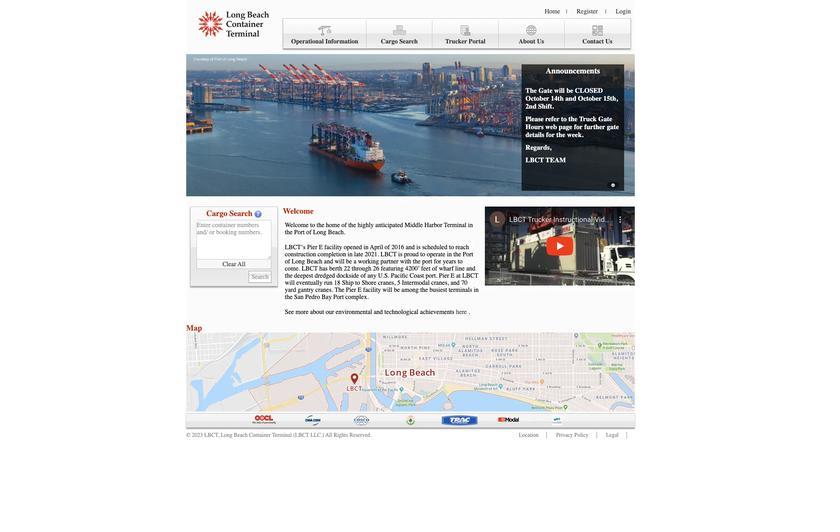 Task type: locate. For each thing, give the bounding box(es) containing it.
october up the truck
[[579, 94, 602, 102]]

facility down any
[[363, 286, 381, 293]]

1 | from the left
[[567, 8, 568, 15]]

0 vertical spatial cargo
[[381, 38, 398, 45]]

0 vertical spatial e
[[319, 244, 323, 251]]

of
[[342, 222, 347, 229], [307, 229, 312, 236], [385, 244, 390, 251], [285, 258, 290, 265], [433, 265, 438, 272], [361, 272, 366, 279]]

1 vertical spatial welcome
[[285, 222, 309, 229]]

the left the highly
[[349, 222, 356, 229]]

regards,​
[[526, 143, 552, 151]]

the up 2nd
[[526, 87, 537, 94]]

1 horizontal spatial is
[[417, 244, 421, 251]]

for right "details"
[[547, 131, 555, 139]]

us right contact
[[606, 38, 613, 45]]

1 horizontal spatial facility
[[363, 286, 381, 293]]

the inside lbct's pier e facility opened in april of 2016 and is scheduled to reach construction completion in late 2021.  lbct is proud to operate in the port of long beach and will be a working partner with the port for years to come.  lbct has berth 22 through 26 featuring 4200' feet of wharf line and the deepest dredged dockside of any u.s. pacific coast port. pier e at lbct will eventually run 18 ship to shore cranes, 5 intermodal cranes, and 70 yard gantry cranes. the pier e facility will be among the busiest terminals in the san pedro bay port complex.
[[335, 286, 345, 293]]

home
[[326, 222, 340, 229]]

2 vertical spatial be
[[394, 286, 400, 293]]

1 horizontal spatial search
[[400, 38, 418, 45]]

2 vertical spatial pier
[[346, 286, 356, 293]]

| left login
[[606, 8, 607, 15]]

welcome inside welcome to the home of the highly anticipated middle harbor terminal in the port of long beach.
[[285, 222, 309, 229]]

2 october from the left
[[579, 94, 602, 102]]

e
[[319, 244, 323, 251], [451, 272, 455, 279], [358, 286, 362, 293]]

cranes, left 5
[[378, 279, 396, 286]]

beach up the dredged
[[307, 258, 323, 265]]

0 horizontal spatial us
[[538, 38, 545, 45]]

0 horizontal spatial search
[[230, 209, 253, 218]]

achievements
[[420, 308, 455, 316]]

beach.
[[328, 229, 346, 236]]

1 vertical spatial terminal
[[272, 432, 292, 438]]

completion
[[318, 251, 346, 258]]

0 vertical spatial welcome
[[283, 207, 314, 216]]

1 horizontal spatial the
[[526, 87, 537, 94]]

0 horizontal spatial for
[[434, 258, 442, 265]]

for right port
[[434, 258, 442, 265]]

1 october from the left
[[526, 94, 550, 102]]

0 vertical spatial facility
[[325, 244, 343, 251]]

coast
[[410, 272, 425, 279]]

the
[[526, 87, 537, 94], [335, 286, 345, 293]]

and right line
[[467, 265, 476, 272]]

1 horizontal spatial terminal
[[444, 222, 467, 229]]

a
[[354, 258, 357, 265]]

privacy
[[557, 432, 574, 438]]

of right 'home'
[[342, 222, 347, 229]]

the
[[569, 115, 578, 123], [557, 131, 566, 139], [317, 222, 325, 229], [349, 222, 356, 229], [285, 229, 293, 236], [454, 251, 462, 258], [413, 258, 421, 265], [285, 272, 293, 279], [421, 286, 428, 293], [285, 293, 293, 301]]

0 horizontal spatial long
[[221, 432, 233, 438]]

and up the dredged
[[324, 258, 333, 265]]

the left san in the bottom left of the page
[[285, 293, 293, 301]]

0 horizontal spatial october
[[526, 94, 550, 102]]

will down announcements
[[555, 87, 565, 94]]

operate
[[427, 251, 446, 258]]

long left beach.
[[313, 229, 327, 236]]

long right "lbct,"
[[221, 432, 233, 438]]

llc.)
[[311, 432, 324, 438]]

login link
[[616, 8, 632, 15]]

lbct team
[[526, 156, 566, 164]]

2021.
[[365, 251, 379, 258]]

is left scheduled
[[417, 244, 421, 251]]

the up lbct's
[[285, 229, 293, 236]]

to left 'home'
[[310, 222, 315, 229]]

register link
[[577, 8, 598, 15]]

cranes, down wharf on the right of the page
[[432, 279, 449, 286]]

menu bar
[[283, 18, 632, 49]]

0 horizontal spatial cargo search
[[207, 209, 253, 218]]

None submit
[[249, 271, 272, 283]]

gate right the truck
[[599, 115, 613, 123]]

0 vertical spatial the
[[526, 87, 537, 94]]

1 vertical spatial e
[[451, 272, 455, 279]]

0 horizontal spatial port
[[294, 229, 305, 236]]

2 horizontal spatial e
[[451, 272, 455, 279]]

0 horizontal spatial pier
[[307, 244, 318, 251]]

legal link
[[607, 432, 619, 438]]

2 horizontal spatial for
[[575, 123, 583, 131]]

terminal right "harbor"
[[444, 222, 467, 229]]

lbct left has
[[302, 265, 318, 272]]

2016
[[392, 244, 405, 251]]

long inside welcome to the home of the highly anticipated middle harbor terminal in the port of long beach.
[[313, 229, 327, 236]]

1 vertical spatial facility
[[363, 286, 381, 293]]

2 horizontal spatial pier
[[439, 272, 450, 279]]

0 vertical spatial port
[[294, 229, 305, 236]]

0 horizontal spatial terminal
[[272, 432, 292, 438]]

port right bay
[[334, 293, 344, 301]]

of left 2016
[[385, 244, 390, 251]]

welcome
[[283, 207, 314, 216], [285, 222, 309, 229]]

gate
[[539, 87, 553, 94], [599, 115, 613, 123]]

facility down beach.
[[325, 244, 343, 251]]

e up has
[[319, 244, 323, 251]]

privacy policy
[[557, 432, 589, 438]]

details
[[526, 131, 545, 139]]

0 horizontal spatial be
[[346, 258, 352, 265]]

(lbct
[[294, 432, 309, 438]]

to right proud in the top of the page
[[421, 251, 426, 258]]

2 horizontal spatial long
[[313, 229, 327, 236]]

terminal
[[444, 222, 467, 229], [272, 432, 292, 438]]

environmental
[[336, 308, 373, 316]]

to left reach
[[449, 244, 454, 251]]

0 horizontal spatial beach
[[234, 432, 248, 438]]

0 vertical spatial be
[[567, 87, 574, 94]]

terminal left (lbct at the bottom left
[[272, 432, 292, 438]]

gate up shift.
[[539, 87, 553, 94]]

0 vertical spatial all
[[238, 260, 246, 268]]

1 horizontal spatial us
[[606, 38, 613, 45]]

october up please
[[526, 94, 550, 102]]

1 horizontal spatial beach
[[307, 258, 323, 265]]

location
[[520, 432, 539, 438]]

1 horizontal spatial e
[[358, 286, 362, 293]]

long inside lbct's pier e facility opened in april of 2016 and is scheduled to reach construction completion in late 2021.  lbct is proud to operate in the port of long beach and will be a working partner with the port for years to come.  lbct has berth 22 through 26 featuring 4200' feet of wharf line and the deepest dredged dockside of any u.s. pacific coast port. pier e at lbct will eventually run 18 ship to shore cranes, 5 intermodal cranes, and 70 yard gantry cranes. the pier e facility will be among the busiest terminals in the san pedro bay port complex.
[[292, 258, 305, 265]]

week.
[[568, 131, 584, 139]]

with
[[400, 258, 412, 265]]

team
[[546, 156, 566, 164]]

for inside lbct's pier e facility opened in april of 2016 and is scheduled to reach construction completion in late 2021.  lbct is proud to operate in the port of long beach and will be a working partner with the port for years to come.  lbct has berth 22 through 26 featuring 4200' feet of wharf line and the deepest dredged dockside of any u.s. pacific coast port. pier e at lbct will eventually run 18 ship to shore cranes, 5 intermodal cranes, and 70 yard gantry cranes. the pier e facility will be among the busiest terminals in the san pedro bay port complex.
[[434, 258, 442, 265]]

e left at
[[451, 272, 455, 279]]

port
[[294, 229, 305, 236], [463, 251, 474, 258], [334, 293, 344, 301]]

will left 5
[[383, 286, 393, 293]]

be left a
[[346, 258, 352, 265]]

1 horizontal spatial gate
[[599, 115, 613, 123]]

0 vertical spatial search
[[400, 38, 418, 45]]

operational information link
[[284, 21, 367, 49]]

1 vertical spatial the
[[335, 286, 345, 293]]

hours
[[526, 123, 544, 131]]

pier right lbct's
[[307, 244, 318, 251]]

1 vertical spatial search
[[230, 209, 253, 218]]

2 horizontal spatial be
[[567, 87, 574, 94]]

be left among
[[394, 286, 400, 293]]

lbct right at
[[463, 272, 479, 279]]

in left late
[[348, 251, 353, 258]]

1 horizontal spatial |
[[606, 8, 607, 15]]

will inside the gate will be closed october 14th and october 15th, 2nd shift.
[[555, 87, 565, 94]]

about
[[310, 308, 324, 316]]

us
[[538, 38, 545, 45], [606, 38, 613, 45]]

be inside the gate will be closed october 14th and october 15th, 2nd shift.
[[567, 87, 574, 94]]

the gate will be closed october 14th and october 15th, 2nd shift.
[[526, 87, 619, 110]]

please
[[526, 115, 544, 123]]

facility
[[325, 244, 343, 251], [363, 286, 381, 293]]

2 vertical spatial e
[[358, 286, 362, 293]]

in up reach
[[469, 222, 473, 229]]

search inside menu bar
[[400, 38, 418, 45]]

search
[[400, 38, 418, 45], [230, 209, 253, 218]]

featuring
[[381, 265, 404, 272]]

all right clear
[[238, 260, 246, 268]]

port.
[[426, 272, 438, 279]]

0 vertical spatial cargo search
[[381, 38, 418, 45]]

and
[[406, 244, 415, 251], [324, 258, 333, 265], [467, 265, 476, 272], [451, 279, 460, 286], [374, 308, 383, 316]]

1 horizontal spatial long
[[292, 258, 305, 265]]

ship
[[342, 279, 354, 286]]

will left a
[[335, 258, 345, 265]]

2nd
[[526, 102, 537, 110]]

|
[[567, 8, 568, 15], [606, 8, 607, 15]]

1 vertical spatial beach
[[234, 432, 248, 438]]

long down lbct's
[[292, 258, 305, 265]]

1 horizontal spatial cargo search
[[381, 38, 418, 45]]

pier
[[307, 244, 318, 251], [439, 272, 450, 279], [346, 286, 356, 293]]

port up lbct's
[[294, 229, 305, 236]]

1 horizontal spatial be
[[394, 286, 400, 293]]

1 vertical spatial long
[[292, 258, 305, 265]]

e left shore
[[358, 286, 362, 293]]

1 vertical spatial pier
[[439, 272, 450, 279]]

1 horizontal spatial cranes,
[[432, 279, 449, 286]]

all
[[238, 260, 246, 268], [326, 432, 333, 438]]

clear all button
[[197, 260, 272, 269]]

in right 70
[[474, 286, 479, 293]]

will
[[555, 87, 565, 94], [335, 258, 345, 265], [285, 279, 295, 286], [383, 286, 393, 293]]

1 vertical spatial all
[[326, 432, 333, 438]]

port up line
[[463, 251, 474, 258]]

1 horizontal spatial october
[[579, 94, 602, 102]]

late
[[354, 251, 364, 258]]

for right page
[[575, 123, 583, 131]]

technological
[[385, 308, 419, 316]]

pier right the 'port.'
[[439, 272, 450, 279]]

Enter container numbers and/ or booking numbers. text field
[[197, 220, 272, 260]]

0 vertical spatial terminal
[[444, 222, 467, 229]]

dredged
[[315, 272, 335, 279]]

home
[[545, 8, 561, 15]]

through
[[352, 265, 372, 272]]

0 vertical spatial beach
[[307, 258, 323, 265]]

2023
[[192, 432, 203, 438]]

about us
[[519, 38, 545, 45]]

1 horizontal spatial port
[[334, 293, 344, 301]]

beach left container
[[234, 432, 248, 438]]

0 horizontal spatial all
[[238, 260, 246, 268]]

pier down dockside
[[346, 286, 356, 293]]

1 horizontal spatial for
[[547, 131, 555, 139]]

0 horizontal spatial cargo
[[207, 209, 228, 218]]

long
[[313, 229, 327, 236], [292, 258, 305, 265], [221, 432, 233, 438]]

1 horizontal spatial pier
[[346, 286, 356, 293]]

cargo search
[[381, 38, 418, 45], [207, 209, 253, 218]]

at
[[457, 272, 461, 279]]

0 vertical spatial gate
[[539, 87, 553, 94]]

1 us from the left
[[538, 38, 545, 45]]

lbct up featuring
[[381, 251, 397, 258]]

scheduled
[[423, 244, 448, 251]]

the left 'home'
[[317, 222, 325, 229]]

0 horizontal spatial the
[[335, 286, 345, 293]]

0 vertical spatial long
[[313, 229, 327, 236]]

to right refer
[[562, 115, 567, 123]]

operational information
[[291, 38, 359, 45]]

1 horizontal spatial cargo
[[381, 38, 398, 45]]

middle
[[405, 222, 423, 229]]

2 cranes, from the left
[[432, 279, 449, 286]]

has
[[320, 265, 328, 272]]

lbct,
[[204, 432, 220, 438]]

5
[[398, 279, 401, 286]]

2 horizontal spatial port
[[463, 251, 474, 258]]

0 horizontal spatial facility
[[325, 244, 343, 251]]

trucker portal
[[446, 38, 486, 45]]

is left proud in the top of the page
[[399, 251, 403, 258]]

0 horizontal spatial cranes,
[[378, 279, 396, 286]]

2 vertical spatial port
[[334, 293, 344, 301]]

0 horizontal spatial |
[[567, 8, 568, 15]]

be left closed
[[567, 87, 574, 94]]

us right about
[[538, 38, 545, 45]]

0 horizontal spatial gate
[[539, 87, 553, 94]]

the left port
[[413, 258, 421, 265]]

all right "llc.)" at the left bottom
[[326, 432, 333, 438]]

2 us from the left
[[606, 38, 613, 45]]

us for about us
[[538, 38, 545, 45]]

the right run
[[335, 286, 345, 293]]

| right home
[[567, 8, 568, 15]]

1 vertical spatial gate
[[599, 115, 613, 123]]



Task type: describe. For each thing, give the bounding box(es) containing it.
of left any
[[361, 272, 366, 279]]

among
[[402, 286, 419, 293]]

pedro
[[306, 293, 320, 301]]

gate inside please refer to the truck gate hours web page for further gate details for the week.
[[599, 115, 613, 123]]

15th,
[[604, 94, 619, 102]]

to right 'ship'
[[356, 279, 360, 286]]

1 vertical spatial port
[[463, 251, 474, 258]]

opened
[[344, 244, 362, 251]]

shore
[[362, 279, 377, 286]]

information
[[326, 38, 359, 45]]

deepest
[[294, 272, 313, 279]]

to right years
[[458, 258, 463, 265]]

legal
[[607, 432, 619, 438]]

1 vertical spatial cargo
[[207, 209, 228, 218]]

in right operate
[[447, 251, 452, 258]]

clear
[[223, 260, 236, 268]]

to inside welcome to the home of the highly anticipated middle harbor terminal in the port of long beach.
[[310, 222, 315, 229]]

© 2023 lbct, long beach container terminal (lbct llc.) all rights reserved.
[[186, 432, 372, 438]]

eventually
[[297, 279, 323, 286]]

contact us
[[583, 38, 613, 45]]

map
[[186, 323, 202, 333]]

bay
[[322, 293, 332, 301]]

2 vertical spatial long
[[221, 432, 233, 438]]

pacific
[[391, 272, 409, 279]]

shift.
[[539, 102, 554, 110]]

wharf
[[439, 265, 454, 272]]

gate
[[608, 123, 620, 131]]

dockside
[[337, 272, 359, 279]]

welcome to the home of the highly anticipated middle harbor terminal in the port of long beach.
[[285, 222, 473, 236]]

and left 70
[[451, 279, 460, 286]]

the up line
[[454, 251, 462, 258]]

highly
[[358, 222, 374, 229]]

14th and
[[551, 94, 577, 102]]

please refer to the truck gate hours web page for further gate details for the week.
[[526, 115, 620, 139]]

the left week.
[[557, 131, 566, 139]]

the right among
[[421, 286, 428, 293]]

lbct's
[[285, 244, 306, 251]]

us for contact us
[[606, 38, 613, 45]]

cargo search link
[[367, 21, 433, 49]]

gate inside the gate will be closed october 14th and october 15th, 2nd shift.
[[539, 87, 553, 94]]

1 horizontal spatial all
[[326, 432, 333, 438]]

rights
[[334, 432, 348, 438]]

port inside welcome to the home of the highly anticipated middle harbor terminal in the port of long beach.
[[294, 229, 305, 236]]

april
[[370, 244, 383, 251]]

partner
[[381, 258, 399, 265]]

2 | from the left
[[606, 8, 607, 15]]

of right feet
[[433, 265, 438, 272]]

18
[[334, 279, 341, 286]]

clear all
[[223, 260, 246, 268]]

line
[[456, 265, 465, 272]]

san
[[294, 293, 304, 301]]

container
[[249, 432, 271, 438]]

beach inside lbct's pier e facility opened in april of 2016 and is scheduled to reach construction completion in late 2021.  lbct is proud to operate in the port of long beach and will be a working partner with the port for years to come.  lbct has berth 22 through 26 featuring 4200' feet of wharf line and the deepest dredged dockside of any u.s. pacific coast port. pier e at lbct will eventually run 18 ship to shore cranes, 5 intermodal cranes, and 70 yard gantry cranes. the pier e facility will be among the busiest terminals in the san pedro bay port complex.
[[307, 258, 323, 265]]

.
[[469, 308, 470, 316]]

of down lbct's
[[285, 258, 290, 265]]

menu bar containing operational information
[[283, 18, 632, 49]]

working
[[358, 258, 379, 265]]

all inside clear all button
[[238, 260, 246, 268]]

more
[[296, 308, 309, 316]]

lbct's pier e facility opened in april of 2016 and is scheduled to reach construction completion in late 2021.  lbct is proud to operate in the port of long beach and will be a working partner with the port for years to come.  lbct has berth 22 through 26 featuring 4200' feet of wharf line and the deepest dredged dockside of any u.s. pacific coast port. pier e at lbct will eventually run 18 ship to shore cranes, 5 intermodal cranes, and 70 yard gantry cranes. the pier e facility will be among the busiest terminals in the san pedro bay port complex.
[[285, 244, 479, 301]]

of up construction
[[307, 229, 312, 236]]

welcome for welcome
[[283, 207, 314, 216]]

our
[[326, 308, 334, 316]]

will down come.
[[285, 279, 295, 286]]

further
[[585, 123, 606, 131]]

operational
[[291, 38, 324, 45]]

and left technological
[[374, 308, 383, 316]]

come.
[[285, 265, 300, 272]]

1 vertical spatial cargo search
[[207, 209, 253, 218]]

lbct down regards,​
[[526, 156, 545, 164]]

portal
[[469, 38, 486, 45]]

0 vertical spatial pier
[[307, 244, 318, 251]]

0 horizontal spatial is
[[399, 251, 403, 258]]

yard
[[285, 286, 296, 293]]

the inside the gate will be closed october 14th and october 15th, 2nd shift.
[[526, 87, 537, 94]]

cranes.
[[316, 286, 333, 293]]

the left the truck
[[569, 115, 578, 123]]

1 vertical spatial be
[[346, 258, 352, 265]]

announcements
[[546, 66, 601, 75]]

years
[[443, 258, 457, 265]]

closed
[[576, 87, 603, 94]]

refer
[[546, 115, 560, 123]]

trucker
[[446, 38, 468, 45]]

port
[[423, 258, 433, 265]]

here
[[456, 308, 467, 316]]

in right late
[[364, 244, 369, 251]]

see more about our environmental and technological achievements here .
[[285, 308, 470, 316]]

here link
[[456, 308, 467, 316]]

welcome for welcome to the home of the highly anticipated middle harbor terminal in the port of long beach.
[[285, 222, 309, 229]]

policy
[[575, 432, 589, 438]]

anticipated
[[376, 222, 403, 229]]

1 cranes, from the left
[[378, 279, 396, 286]]

the up yard
[[285, 272, 293, 279]]

construction
[[285, 251, 316, 258]]

harbor
[[425, 222, 443, 229]]

26
[[373, 265, 380, 272]]

and right 2016
[[406, 244, 415, 251]]

u.s.
[[379, 272, 390, 279]]

any
[[368, 272, 377, 279]]

to inside please refer to the truck gate hours web page for further gate details for the week.
[[562, 115, 567, 123]]

0 horizontal spatial e
[[319, 244, 323, 251]]

see
[[285, 308, 294, 316]]

login
[[616, 8, 632, 15]]

busiest
[[430, 286, 448, 293]]

trucker portal link
[[433, 21, 499, 49]]

proud
[[404, 251, 419, 258]]

privacy policy link
[[557, 432, 589, 438]]

berth
[[330, 265, 343, 272]]

in inside welcome to the home of the highly anticipated middle harbor terminal in the port of long beach.
[[469, 222, 473, 229]]

70
[[462, 279, 468, 286]]

complex.
[[346, 293, 369, 301]]

contact
[[583, 38, 605, 45]]

terminal inside welcome to the home of the highly anticipated middle harbor terminal in the port of long beach.
[[444, 222, 467, 229]]



Task type: vqa. For each thing, say whether or not it's contained in the screenshot.
you on the bottom right of the page
no



